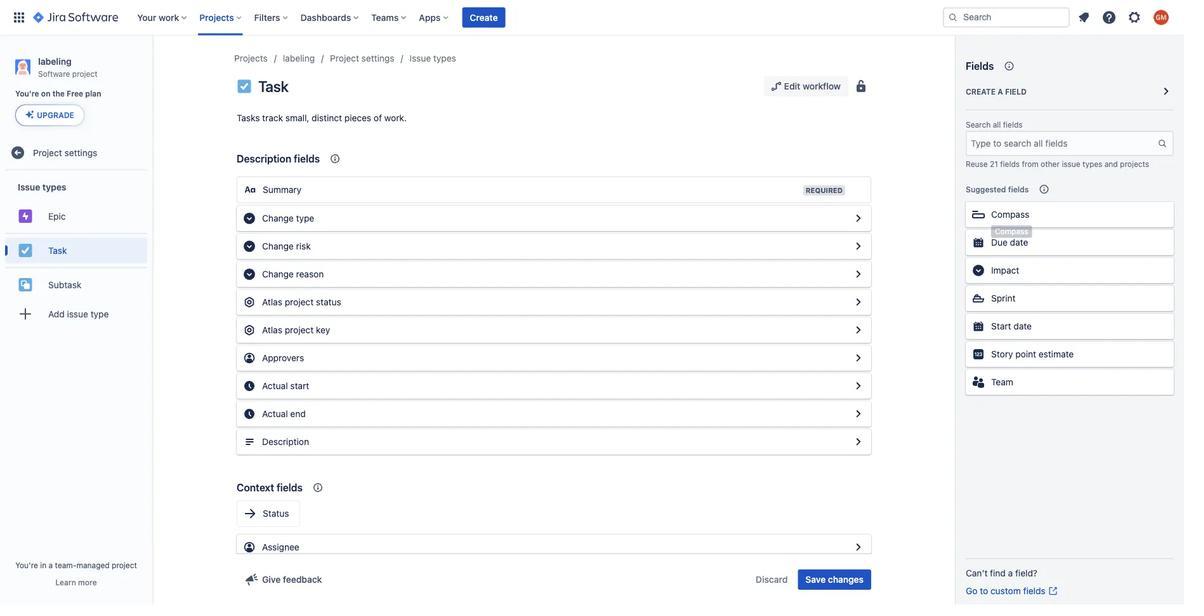 Task type: describe. For each thing, give the bounding box(es) containing it.
fields left this link will be opened in a new tab icon
[[1024, 586, 1046, 596]]

suggested fields
[[966, 185, 1029, 194]]

atlas project status button
[[237, 290, 872, 315]]

description fields
[[237, 153, 320, 165]]

create for create a field
[[966, 87, 996, 96]]

create for create
[[470, 12, 498, 23]]

summary
[[263, 184, 302, 195]]

change for change type
[[262, 213, 294, 223]]

no restrictions image
[[854, 79, 869, 94]]

learn more button
[[55, 577, 97, 587]]

due
[[992, 237, 1008, 248]]

change for change risk
[[262, 241, 294, 251]]

go to custom fields
[[966, 586, 1046, 596]]

fields
[[966, 60, 994, 72]]

edit
[[785, 81, 801, 91]]

change reason
[[262, 269, 324, 279]]

impact
[[992, 265, 1020, 276]]

other
[[1041, 159, 1060, 168]]

status
[[263, 508, 289, 519]]

start
[[992, 321, 1012, 331]]

0 vertical spatial issue types
[[410, 53, 456, 63]]

field?
[[1016, 568, 1038, 578]]

appswitcher icon image
[[11, 10, 27, 25]]

create a field
[[966, 87, 1027, 96]]

project inside 'button'
[[285, 297, 314, 307]]

actual end
[[262, 409, 306, 419]]

fields right 21
[[1001, 159, 1020, 168]]

work.
[[385, 113, 407, 123]]

more information about the suggested fields image
[[1037, 182, 1052, 197]]

actual for actual start
[[262, 381, 288, 391]]

1 vertical spatial types
[[1083, 159, 1103, 168]]

approvers button
[[237, 345, 872, 371]]

atlas for atlas project status
[[262, 297, 283, 307]]

and
[[1105, 159, 1119, 168]]

learn
[[55, 578, 76, 587]]

changes
[[829, 574, 864, 585]]

teams
[[372, 12, 399, 23]]

fields right the all
[[1004, 120, 1023, 129]]

the
[[53, 89, 65, 98]]

subtask link
[[5, 272, 147, 297]]

project right managed
[[112, 561, 137, 570]]

managed
[[76, 561, 110, 570]]

go to custom fields link
[[966, 585, 1059, 597]]

open field configuration image for assignee
[[851, 540, 867, 555]]

description for description fields
[[237, 153, 292, 165]]

plan
[[85, 89, 101, 98]]

reuse 21 fields from other issue types and projects
[[966, 159, 1150, 168]]

point
[[1016, 349, 1037, 359]]

sidebar navigation image
[[138, 51, 166, 76]]

actual for actual end
[[262, 409, 288, 419]]

task link
[[5, 238, 147, 263]]

sprint button
[[966, 286, 1175, 311]]

0 vertical spatial settings
[[362, 53, 395, 63]]

of
[[374, 113, 382, 123]]

more information about the context fields image
[[310, 480, 326, 495]]

required
[[806, 186, 843, 195]]

fields left more information about the context fields image
[[277, 482, 303, 494]]

a for can't find a field?
[[1009, 568, 1014, 578]]

pieces
[[345, 113, 371, 123]]

1 horizontal spatial a
[[998, 87, 1004, 96]]

actual start button
[[237, 373, 872, 399]]

1 vertical spatial settings
[[64, 147, 97, 158]]

teams button
[[368, 7, 412, 28]]

help image
[[1102, 10, 1117, 25]]

open field configuration image for atlas project key
[[851, 323, 867, 338]]

start date button
[[966, 314, 1175, 339]]

0 vertical spatial type
[[296, 213, 314, 223]]

discard button
[[749, 570, 796, 590]]

to
[[980, 586, 989, 596]]

task group
[[5, 233, 147, 267]]

primary element
[[8, 0, 944, 35]]

your work button
[[133, 7, 192, 28]]

this link will be opened in a new tab image
[[1049, 586, 1059, 596]]

change risk button
[[237, 234, 872, 259]]

epic
[[48, 211, 66, 221]]

project inside "labeling software project"
[[72, 69, 98, 78]]

open field configuration image for approvers
[[851, 350, 867, 366]]

upgrade
[[37, 111, 74, 120]]

can't
[[966, 568, 988, 578]]

types for group containing issue types
[[42, 182, 66, 192]]

1 horizontal spatial project
[[330, 53, 359, 63]]

apps
[[419, 12, 441, 23]]

group containing issue types
[[5, 170, 147, 334]]

approvers
[[262, 353, 304, 363]]

projects link
[[234, 51, 268, 66]]

your
[[137, 12, 156, 23]]

actual start
[[262, 381, 309, 391]]

story point estimate
[[992, 349, 1074, 359]]

labeling for labeling
[[283, 53, 315, 63]]

start date
[[992, 321, 1032, 331]]

description for description
[[262, 437, 309, 447]]

reason
[[296, 269, 324, 279]]

tasks track small, distinct pieces of work.
[[237, 113, 407, 123]]

work
[[159, 12, 179, 23]]

filters
[[254, 12, 280, 23]]

projects button
[[196, 7, 247, 28]]

small,
[[286, 113, 309, 123]]

team button
[[966, 370, 1175, 395]]

sprint
[[992, 293, 1016, 303]]

status
[[316, 297, 341, 307]]

1 vertical spatial project settings
[[33, 147, 97, 158]]

more
[[78, 578, 97, 587]]

compass inside tooltip
[[996, 226, 1029, 235]]

assignee button
[[237, 535, 872, 560]]

1 horizontal spatial issue
[[1062, 159, 1081, 168]]

labeling link
[[283, 51, 315, 66]]

due date button
[[966, 230, 1175, 255]]

workflow
[[803, 81, 841, 91]]

open field configuration image for change reason
[[851, 267, 867, 282]]

from
[[1023, 159, 1039, 168]]

open field configuration image for change risk
[[851, 239, 867, 254]]

atlas project key
[[262, 325, 330, 335]]

1 horizontal spatial project settings
[[330, 53, 395, 63]]

story point estimate button
[[966, 342, 1175, 367]]

all
[[993, 120, 1002, 129]]

change type button
[[237, 206, 872, 231]]



Task type: locate. For each thing, give the bounding box(es) containing it.
atlas for atlas project key
[[262, 325, 283, 335]]

0 vertical spatial project settings link
[[330, 51, 395, 66]]

1 vertical spatial actual
[[262, 409, 288, 419]]

more information about the fields image
[[1002, 58, 1017, 74]]

projects
[[1121, 159, 1150, 168]]

2 change from the top
[[262, 241, 294, 251]]

1 horizontal spatial task
[[258, 77, 289, 95]]

risk
[[296, 241, 311, 251]]

1 vertical spatial task
[[48, 245, 67, 256]]

3 change from the top
[[262, 269, 294, 279]]

notifications image
[[1077, 10, 1092, 25]]

6 open field configuration image from the top
[[851, 540, 867, 555]]

fields
[[1004, 120, 1023, 129], [294, 153, 320, 165], [1001, 159, 1020, 168], [1009, 185, 1029, 194], [277, 482, 303, 494], [1024, 586, 1046, 596]]

2 you're from the top
[[15, 561, 38, 570]]

free
[[67, 89, 83, 98]]

open field configuration image inside atlas project key button
[[851, 323, 867, 338]]

date right start
[[1014, 321, 1032, 331]]

open field configuration image for atlas project status
[[851, 295, 867, 310]]

a for you're in a team-managed project
[[49, 561, 53, 570]]

0 horizontal spatial issue types
[[18, 182, 66, 192]]

issue inside button
[[67, 309, 88, 319]]

2 horizontal spatial types
[[1083, 159, 1103, 168]]

actual left start
[[262, 381, 288, 391]]

labeling for labeling software project
[[38, 56, 72, 66]]

create down fields
[[966, 87, 996, 96]]

labeling right projects link
[[283, 53, 315, 63]]

date inside button
[[1011, 237, 1029, 248]]

epic link
[[5, 203, 147, 229]]

change type
[[262, 213, 314, 223]]

open field configuration image for actual start
[[851, 378, 867, 394]]

date
[[1011, 237, 1029, 248], [1014, 321, 1032, 331]]

description inside button
[[262, 437, 309, 447]]

project settings link
[[330, 51, 395, 66], [5, 140, 147, 165]]

jira software image
[[33, 10, 118, 25], [33, 10, 118, 25]]

change down the change risk on the top of page
[[262, 269, 294, 279]]

0 horizontal spatial types
[[42, 182, 66, 192]]

1 vertical spatial description
[[262, 437, 309, 447]]

0 vertical spatial actual
[[262, 381, 288, 391]]

2 vertical spatial change
[[262, 269, 294, 279]]

give feedback
[[262, 574, 322, 585]]

1 vertical spatial change
[[262, 241, 294, 251]]

project left the key at the left
[[285, 325, 314, 335]]

0 horizontal spatial type
[[91, 309, 109, 319]]

1 vertical spatial date
[[1014, 321, 1032, 331]]

issue
[[410, 53, 431, 63], [18, 182, 40, 192]]

1 vertical spatial type
[[91, 309, 109, 319]]

0 vertical spatial projects
[[200, 12, 234, 23]]

project down dashboards popup button
[[330, 53, 359, 63]]

0 vertical spatial task
[[258, 77, 289, 95]]

add issue type button
[[5, 301, 147, 327]]

atlas
[[262, 297, 283, 307], [262, 325, 283, 335]]

type
[[296, 213, 314, 223], [91, 309, 109, 319]]

0 horizontal spatial issue
[[18, 182, 40, 192]]

give feedback button
[[237, 570, 330, 590]]

task inside group
[[48, 245, 67, 256]]

1 horizontal spatial types
[[434, 53, 456, 63]]

atlas project status
[[262, 297, 341, 307]]

date for due date
[[1011, 237, 1029, 248]]

types left and
[[1083, 159, 1103, 168]]

project settings link down upgrade
[[5, 140, 147, 165]]

4 open field configuration image from the top
[[851, 406, 867, 422]]

task down epic
[[48, 245, 67, 256]]

edit workflow button
[[764, 76, 849, 97]]

you're for you're on the free plan
[[15, 89, 39, 98]]

1 horizontal spatial issue types
[[410, 53, 456, 63]]

open field configuration image inside change type button
[[851, 211, 867, 226]]

1 horizontal spatial type
[[296, 213, 314, 223]]

open field configuration image inside the change risk button
[[851, 239, 867, 254]]

1 vertical spatial create
[[966, 87, 996, 96]]

type up risk at the left of page
[[296, 213, 314, 223]]

labeling inside "labeling software project"
[[38, 56, 72, 66]]

actual inside button
[[262, 381, 288, 391]]

1 you're from the top
[[15, 89, 39, 98]]

actual inside button
[[262, 409, 288, 419]]

0 horizontal spatial task
[[48, 245, 67, 256]]

apps button
[[415, 7, 454, 28]]

subtask
[[48, 279, 82, 290]]

2 horizontal spatial a
[[1009, 568, 1014, 578]]

description down actual end
[[262, 437, 309, 447]]

task
[[258, 77, 289, 95], [48, 245, 67, 256]]

in
[[40, 561, 47, 570]]

save changes button
[[798, 570, 872, 590]]

open field configuration image inside change reason button
[[851, 267, 867, 282]]

actual left end
[[262, 409, 288, 419]]

issue up the epic link
[[18, 182, 40, 192]]

banner containing your work
[[0, 0, 1185, 36]]

compass up due date
[[996, 226, 1029, 235]]

your work
[[137, 12, 179, 23]]

issue type icon image
[[237, 79, 252, 94]]

team-
[[55, 561, 76, 570]]

project
[[72, 69, 98, 78], [285, 297, 314, 307], [285, 325, 314, 335], [112, 561, 137, 570]]

search
[[966, 120, 991, 129]]

learn more
[[55, 578, 97, 587]]

1 vertical spatial compass
[[996, 226, 1029, 235]]

tasks
[[237, 113, 260, 123]]

1 atlas from the top
[[262, 297, 283, 307]]

banner
[[0, 0, 1185, 36]]

types up epic
[[42, 182, 66, 192]]

group
[[5, 170, 147, 334]]

0 horizontal spatial project settings
[[33, 147, 97, 158]]

issue
[[1062, 159, 1081, 168], [67, 309, 88, 319]]

you're
[[15, 89, 39, 98], [15, 561, 38, 570]]

your profile and settings image
[[1154, 10, 1170, 25]]

fields left more information about the suggested fields 'icon'
[[1009, 185, 1029, 194]]

compass button
[[966, 202, 1175, 227]]

projects right work at the left of page
[[200, 12, 234, 23]]

date inside button
[[1014, 321, 1032, 331]]

3 open field configuration image from the top
[[851, 350, 867, 366]]

1 horizontal spatial settings
[[362, 53, 395, 63]]

0 horizontal spatial a
[[49, 561, 53, 570]]

2 open field configuration image from the top
[[851, 239, 867, 254]]

software
[[38, 69, 70, 78]]

0 vertical spatial issue
[[410, 53, 431, 63]]

atlas project key button
[[237, 317, 872, 343]]

compass tooltip
[[992, 225, 1033, 237]]

change left risk at the left of page
[[262, 241, 294, 251]]

can't find a field?
[[966, 568, 1038, 578]]

suggested
[[966, 185, 1007, 194]]

you're on the free plan
[[15, 89, 101, 98]]

1 vertical spatial projects
[[234, 53, 268, 63]]

labeling up software
[[38, 56, 72, 66]]

0 vertical spatial types
[[434, 53, 456, 63]]

0 horizontal spatial labeling
[[38, 56, 72, 66]]

3 open field configuration image from the top
[[851, 323, 867, 338]]

project up plan
[[72, 69, 98, 78]]

atlas inside 'button'
[[262, 297, 283, 307]]

0 vertical spatial you're
[[15, 89, 39, 98]]

21
[[991, 159, 999, 168]]

search image
[[949, 12, 959, 23]]

start
[[290, 381, 309, 391]]

settings image
[[1128, 10, 1143, 25]]

on
[[41, 89, 50, 98]]

date for start date
[[1014, 321, 1032, 331]]

project
[[330, 53, 359, 63], [33, 147, 62, 158]]

date right due
[[1011, 237, 1029, 248]]

you're left "on"
[[15, 89, 39, 98]]

open field configuration image inside the "description" button
[[851, 434, 867, 450]]

open field configuration image inside assignee button
[[851, 540, 867, 555]]

a right the find
[[1009, 568, 1014, 578]]

projects inside dropdown button
[[200, 12, 234, 23]]

change down 'summary'
[[262, 213, 294, 223]]

atlas inside button
[[262, 325, 283, 335]]

compass up compass tooltip
[[992, 209, 1030, 220]]

field
[[1006, 87, 1027, 96]]

a right in
[[49, 561, 53, 570]]

custom
[[991, 586, 1021, 596]]

description up 'summary'
[[237, 153, 292, 165]]

open field configuration image for change type
[[851, 211, 867, 226]]

0 horizontal spatial issue
[[67, 309, 88, 319]]

search all fields
[[966, 120, 1023, 129]]

create
[[470, 12, 498, 23], [966, 87, 996, 96]]

projects for projects link
[[234, 53, 268, 63]]

discard
[[756, 574, 788, 585]]

project settings down upgrade
[[33, 147, 97, 158]]

1 horizontal spatial issue
[[410, 53, 431, 63]]

project inside button
[[285, 325, 314, 335]]

reuse
[[966, 159, 988, 168]]

0 vertical spatial issue
[[1062, 159, 1081, 168]]

0 vertical spatial project settings
[[330, 53, 395, 63]]

create inside button
[[470, 12, 498, 23]]

open field configuration image
[[851, 267, 867, 282], [851, 295, 867, 310], [851, 323, 867, 338], [851, 378, 867, 394]]

feedback
[[283, 574, 322, 585]]

1 open field configuration image from the top
[[851, 267, 867, 282]]

dashboards
[[301, 12, 351, 23]]

0 horizontal spatial create
[[470, 12, 498, 23]]

give
[[262, 574, 281, 585]]

0 horizontal spatial projects
[[200, 12, 234, 23]]

due date
[[992, 237, 1029, 248]]

impact button
[[966, 258, 1175, 283]]

issue types link
[[410, 51, 456, 66]]

you're left in
[[15, 561, 38, 570]]

create button
[[462, 7, 506, 28]]

0 vertical spatial description
[[237, 153, 292, 165]]

Type to search all fields text field
[[968, 132, 1158, 155]]

open field configuration image inside approvers "button"
[[851, 350, 867, 366]]

change for change reason
[[262, 269, 294, 279]]

open field configuration image
[[851, 211, 867, 226], [851, 239, 867, 254], [851, 350, 867, 366], [851, 406, 867, 422], [851, 434, 867, 450], [851, 540, 867, 555]]

open field configuration image inside actual start button
[[851, 378, 867, 394]]

1 actual from the top
[[262, 381, 288, 391]]

Search field
[[944, 7, 1070, 28]]

1 vertical spatial issue types
[[18, 182, 66, 192]]

0 vertical spatial date
[[1011, 237, 1029, 248]]

atlas down change reason
[[262, 297, 283, 307]]

add issue type image
[[18, 306, 33, 321]]

change risk
[[262, 241, 311, 251]]

project up atlas project key at left bottom
[[285, 297, 314, 307]]

open field configuration image inside actual end button
[[851, 406, 867, 422]]

find
[[991, 568, 1006, 578]]

0 horizontal spatial project
[[33, 147, 62, 158]]

open field configuration image for actual end
[[851, 406, 867, 422]]

settings
[[362, 53, 395, 63], [64, 147, 97, 158]]

settings down upgrade
[[64, 147, 97, 158]]

type down subtask link
[[91, 309, 109, 319]]

fields left more information about the context fields icon
[[294, 153, 320, 165]]

context
[[237, 482, 274, 494]]

save
[[806, 574, 826, 585]]

edit workflow
[[785, 81, 841, 91]]

0 vertical spatial change
[[262, 213, 294, 223]]

compass
[[992, 209, 1030, 220], [996, 226, 1029, 235]]

1 change from the top
[[262, 213, 294, 223]]

1 horizontal spatial create
[[966, 87, 996, 96]]

open field configuration image inside atlas project status 'button'
[[851, 295, 867, 310]]

compass inside button
[[992, 209, 1030, 220]]

1 vertical spatial you're
[[15, 561, 38, 570]]

issue right other
[[1062, 159, 1081, 168]]

1 vertical spatial project
[[33, 147, 62, 158]]

1 horizontal spatial projects
[[234, 53, 268, 63]]

project settings down teams
[[330, 53, 395, 63]]

add issue type
[[48, 309, 109, 319]]

go
[[966, 586, 978, 596]]

a left field on the right top
[[998, 87, 1004, 96]]

projects up issue type icon
[[234, 53, 268, 63]]

2 vertical spatial types
[[42, 182, 66, 192]]

track
[[262, 113, 283, 123]]

2 atlas from the top
[[262, 325, 283, 335]]

issue types down apps dropdown button
[[410, 53, 456, 63]]

0 vertical spatial compass
[[992, 209, 1030, 220]]

0 vertical spatial project
[[330, 53, 359, 63]]

change reason button
[[237, 262, 872, 287]]

types for issue types link
[[434, 53, 456, 63]]

0 horizontal spatial settings
[[64, 147, 97, 158]]

projects
[[200, 12, 234, 23], [234, 53, 268, 63]]

2 actual from the top
[[262, 409, 288, 419]]

create right apps dropdown button
[[470, 12, 498, 23]]

team
[[992, 377, 1014, 387]]

story
[[992, 349, 1014, 359]]

actual end button
[[237, 401, 872, 427]]

1 vertical spatial issue
[[18, 182, 40, 192]]

0 horizontal spatial project settings link
[[5, 140, 147, 165]]

task right issue type icon
[[258, 77, 289, 95]]

types inside group
[[42, 182, 66, 192]]

project down upgrade button
[[33, 147, 62, 158]]

2 open field configuration image from the top
[[851, 295, 867, 310]]

issue down apps
[[410, 53, 431, 63]]

0 vertical spatial atlas
[[262, 297, 283, 307]]

issue types up epic
[[18, 182, 66, 192]]

types down apps dropdown button
[[434, 53, 456, 63]]

labeling software project
[[38, 56, 98, 78]]

upgrade button
[[16, 105, 84, 125]]

1 vertical spatial issue
[[67, 309, 88, 319]]

1 horizontal spatial labeling
[[283, 53, 315, 63]]

open field configuration image for description
[[851, 434, 867, 450]]

you're for you're in a team-managed project
[[15, 561, 38, 570]]

1 horizontal spatial project settings link
[[330, 51, 395, 66]]

you're in a team-managed project
[[15, 561, 137, 570]]

0 vertical spatial create
[[470, 12, 498, 23]]

atlas up approvers
[[262, 325, 283, 335]]

issue right add
[[67, 309, 88, 319]]

project settings link down teams
[[330, 51, 395, 66]]

1 vertical spatial atlas
[[262, 325, 283, 335]]

1 vertical spatial project settings link
[[5, 140, 147, 165]]

1 open field configuration image from the top
[[851, 211, 867, 226]]

4 open field configuration image from the top
[[851, 378, 867, 394]]

settings down teams
[[362, 53, 395, 63]]

projects for projects dropdown button on the top left
[[200, 12, 234, 23]]

5 open field configuration image from the top
[[851, 434, 867, 450]]

more information about the context fields image
[[328, 151, 343, 166]]



Task type: vqa. For each thing, say whether or not it's contained in the screenshot.
ESTIMATE
yes



